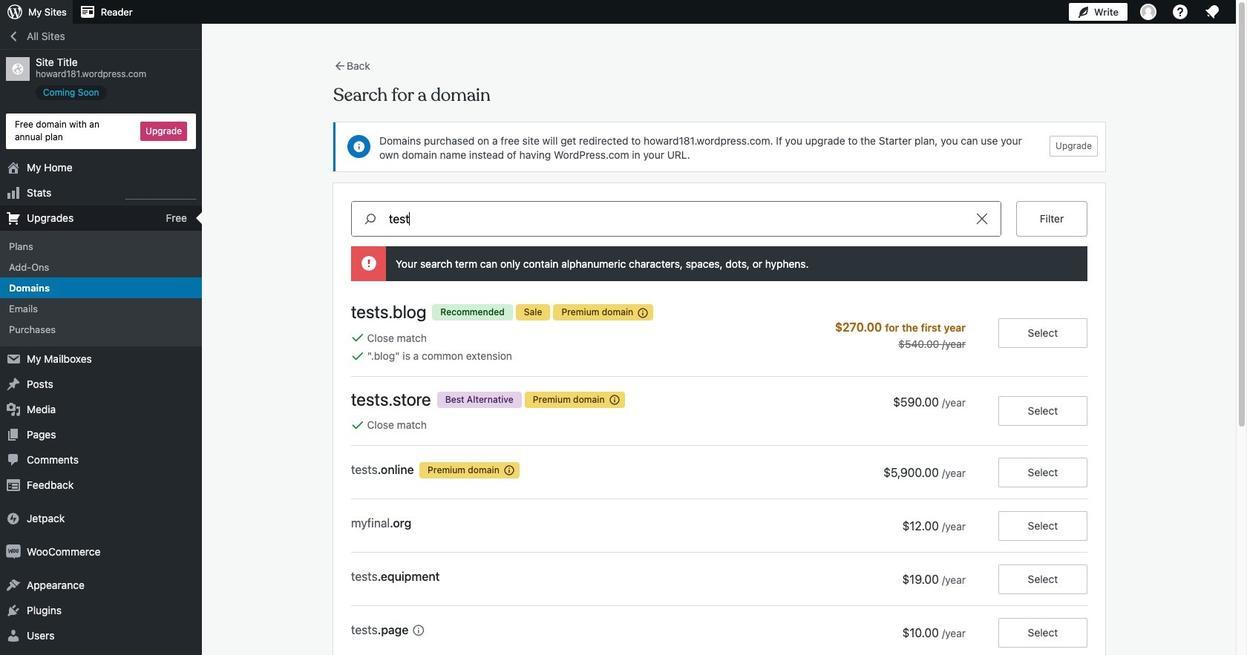 Task type: vqa. For each thing, say whether or not it's contained in the screenshot.
middle More information icon
yes



Task type: describe. For each thing, give the bounding box(es) containing it.
1 horizontal spatial more information image
[[503, 465, 515, 477]]

help image
[[1172, 3, 1190, 21]]

1 vertical spatial more information image
[[412, 624, 425, 638]]

2 img image from the top
[[6, 545, 21, 560]]

open search image
[[352, 210, 389, 228]]

manage your notifications image
[[1204, 3, 1222, 21]]



Task type: locate. For each thing, give the bounding box(es) containing it.
close search image
[[964, 210, 1001, 228]]

1 vertical spatial img image
[[6, 545, 21, 560]]

None search field
[[351, 201, 1002, 237]]

wrapper drop image
[[363, 258, 375, 270]]

img image
[[6, 511, 21, 526], [6, 545, 21, 560]]

0 vertical spatial img image
[[6, 511, 21, 526]]

What would you like your domain name to be? search field
[[389, 202, 964, 236]]

0 horizontal spatial more information image
[[609, 395, 621, 407]]

more information image
[[637, 307, 649, 319], [609, 395, 621, 407]]

0 horizontal spatial more information image
[[412, 624, 425, 638]]

highest hourly views 0 image
[[126, 190, 196, 199]]

1 horizontal spatial more information image
[[637, 307, 649, 319]]

0 vertical spatial more information image
[[637, 307, 649, 319]]

1 img image from the top
[[6, 511, 21, 526]]

0 vertical spatial more information image
[[503, 465, 515, 477]]

1 vertical spatial more information image
[[609, 395, 621, 407]]

my profile image
[[1141, 4, 1157, 20]]

more information image
[[503, 465, 515, 477], [412, 624, 425, 638]]

notice status
[[351, 247, 1088, 281]]



